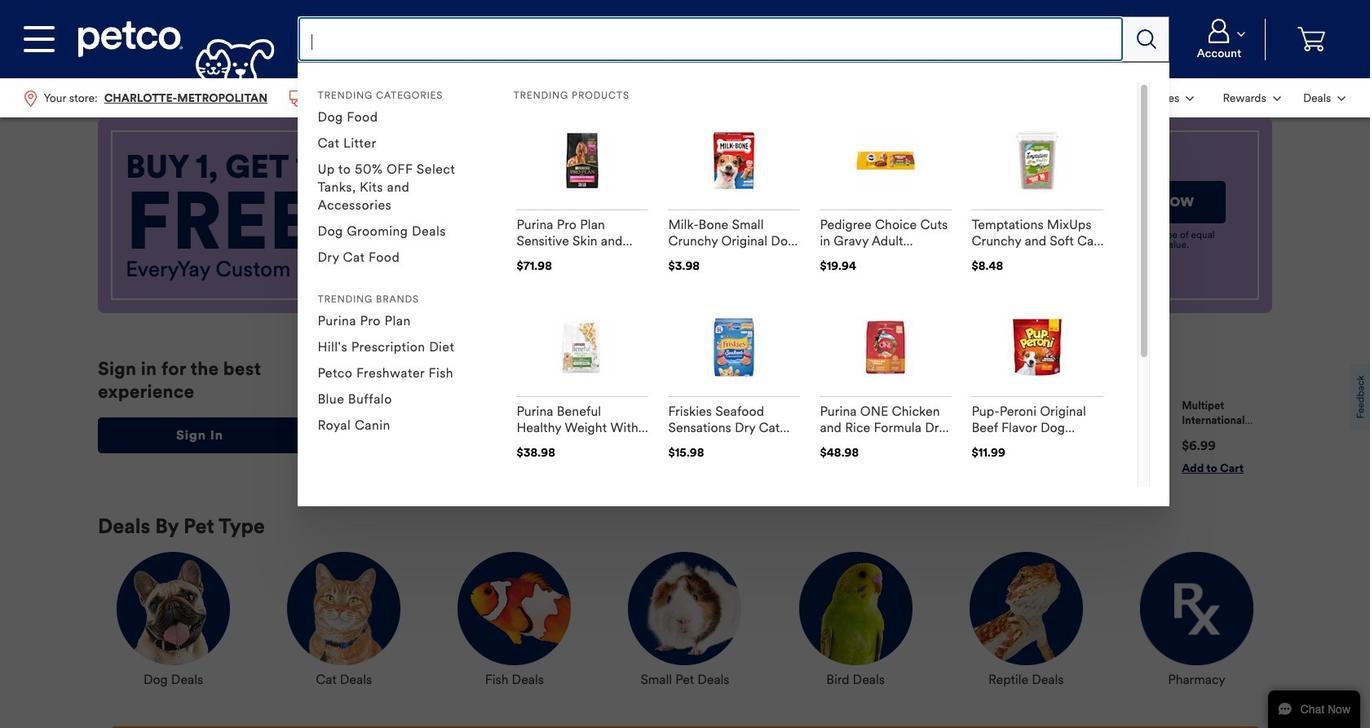 Task type: locate. For each thing, give the bounding box(es) containing it.
list item
[[499, 399, 641, 476], [657, 399, 799, 476], [815, 399, 957, 476], [973, 399, 1115, 476], [1131, 399, 1273, 476]]

dog deals image
[[117, 552, 230, 666]]

2 list item from the left
[[657, 399, 799, 476]]

5 list item from the left
[[1131, 399, 1273, 476]]

fish deals image
[[458, 552, 571, 666]]

1 list item from the left
[[499, 399, 641, 476]]

list
[[13, 78, 443, 118], [1126, 78, 1358, 118], [341, 386, 1273, 489]]

small pet deals image
[[629, 552, 742, 666]]

pet pharmacy image
[[1141, 552, 1254, 666]]

bird deals image
[[799, 552, 913, 666]]



Task type: vqa. For each thing, say whether or not it's contained in the screenshot.
4th list item from the right
yes



Task type: describe. For each thing, give the bounding box(es) containing it.
cat deals image
[[287, 552, 401, 666]]

search image
[[1137, 29, 1157, 49]]

Search search field
[[298, 16, 1125, 62]]

4 list item from the left
[[973, 399, 1115, 476]]

3 list item from the left
[[815, 399, 957, 476]]

reptile deals image
[[970, 552, 1083, 666]]



